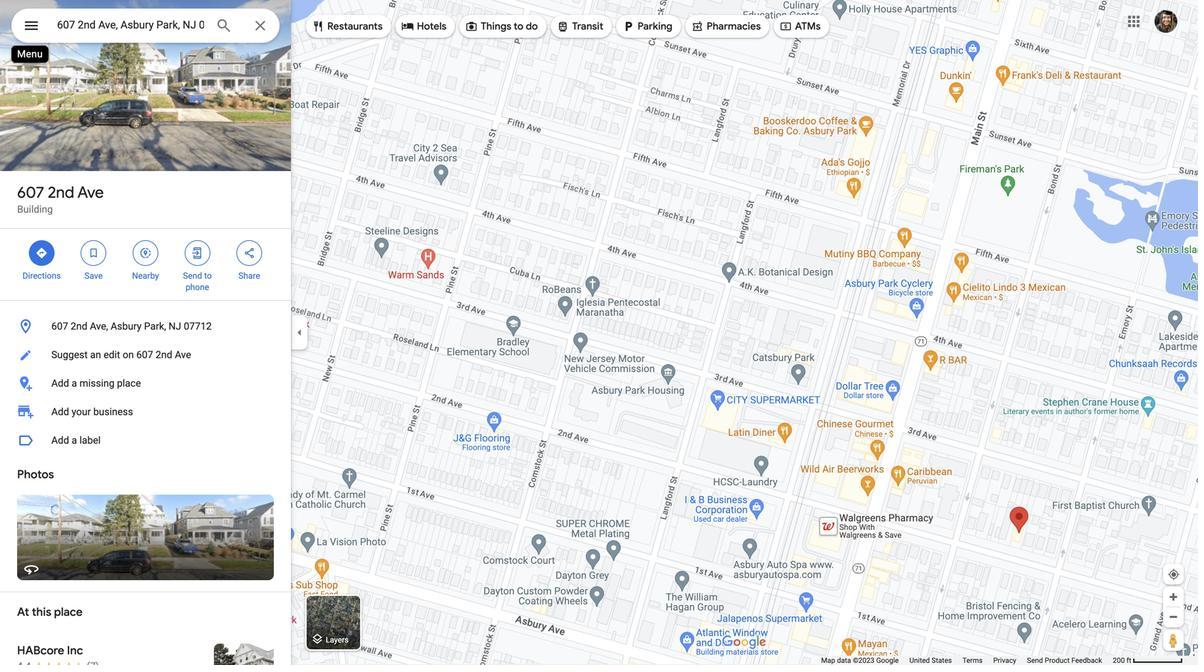 Task type: locate. For each thing, give the bounding box(es) containing it.

[[243, 245, 256, 261]]

add inside button
[[51, 378, 69, 390]]

send product feedback
[[1027, 657, 1103, 665]]

0 vertical spatial send
[[183, 271, 202, 281]]


[[191, 245, 204, 261]]

add a missing place button
[[0, 370, 291, 398]]

1 horizontal spatial send
[[1027, 657, 1043, 665]]

a left label
[[72, 435, 77, 447]]

add
[[51, 378, 69, 390], [51, 406, 69, 418], [51, 435, 69, 447]]

add a label
[[51, 435, 101, 447]]

1 horizontal spatial place
[[117, 378, 141, 390]]


[[691, 19, 704, 34]]

footer containing map data ©2023 google
[[821, 656, 1113, 666]]

607 2nd ave, asbury park, nj 07712
[[51, 321, 212, 332]]

to
[[514, 20, 524, 33], [204, 271, 212, 281]]

add inside button
[[51, 435, 69, 447]]

pharmacies
[[707, 20, 761, 33]]

1 horizontal spatial to
[[514, 20, 524, 33]]

1 vertical spatial a
[[72, 435, 77, 447]]

to up phone on the left
[[204, 271, 212, 281]]

product
[[1045, 657, 1070, 665]]

add left your
[[51, 406, 69, 418]]

hotels
[[417, 20, 447, 33]]

1 horizontal spatial 607
[[51, 321, 68, 332]]

2 horizontal spatial 607
[[136, 349, 153, 361]]

feedback
[[1072, 657, 1103, 665]]

data
[[837, 657, 851, 665]]

place inside add a missing place button
[[117, 378, 141, 390]]

0 horizontal spatial 607
[[17, 183, 44, 203]]

2nd for ave,
[[71, 321, 87, 332]]

200 ft button
[[1113, 657, 1184, 665]]

1 add from the top
[[51, 378, 69, 390]]

2nd inside 'button'
[[71, 321, 87, 332]]

a inside button
[[72, 435, 77, 447]]

ave inside button
[[175, 349, 191, 361]]

missing
[[80, 378, 115, 390]]

0 horizontal spatial ave
[[77, 183, 104, 203]]

©2023
[[853, 657, 875, 665]]

add for add your business
[[51, 406, 69, 418]]

1 vertical spatial place
[[54, 605, 83, 620]]

0 horizontal spatial place
[[54, 605, 83, 620]]

607 up suggest
[[51, 321, 68, 332]]


[[23, 15, 40, 36]]

privacy
[[994, 657, 1017, 665]]

2nd inside 607 2nd ave building
[[48, 183, 74, 203]]

to left 'do'
[[514, 20, 524, 33]]

1 horizontal spatial ave
[[175, 349, 191, 361]]

terms button
[[963, 656, 983, 666]]

2 a from the top
[[72, 435, 77, 447]]

add your business
[[51, 406, 133, 418]]

show your location image
[[1168, 569, 1181, 581]]

suggest an edit on 607 2nd ave
[[51, 349, 191, 361]]

add your business link
[[0, 398, 291, 427]]

show street view coverage image
[[1164, 630, 1184, 651]]

2 vertical spatial 2nd
[[156, 349, 172, 361]]

607 for ave,
[[51, 321, 68, 332]]

2nd
[[48, 183, 74, 203], [71, 321, 87, 332], [156, 349, 172, 361]]

place
[[117, 378, 141, 390], [54, 605, 83, 620]]

at this place
[[17, 605, 83, 620]]

add left label
[[51, 435, 69, 447]]

send
[[183, 271, 202, 281], [1027, 657, 1043, 665]]

send product feedback button
[[1027, 656, 1103, 666]]

0 vertical spatial place
[[117, 378, 141, 390]]

restaurants
[[327, 20, 383, 33]]

collapse side panel image
[[292, 325, 307, 341]]

this
[[32, 605, 51, 620]]

1 vertical spatial add
[[51, 406, 69, 418]]

1 vertical spatial 607
[[51, 321, 68, 332]]

add for add a missing place
[[51, 378, 69, 390]]

2nd left ave,
[[71, 321, 87, 332]]

0 horizontal spatial to
[[204, 271, 212, 281]]

a
[[72, 378, 77, 390], [72, 435, 77, 447]]

1 vertical spatial ave
[[175, 349, 191, 361]]

send left 'product'
[[1027, 657, 1043, 665]]

send inside send to phone
[[183, 271, 202, 281]]

0 vertical spatial add
[[51, 378, 69, 390]]

ave
[[77, 183, 104, 203], [175, 349, 191, 361]]

ave down 'nj'
[[175, 349, 191, 361]]

a for label
[[72, 435, 77, 447]]

607 right on
[[136, 349, 153, 361]]

4.4 stars 7 reviews image
[[17, 660, 99, 666]]

suggest
[[51, 349, 88, 361]]

607 up building
[[17, 183, 44, 203]]

2nd down park,
[[156, 349, 172, 361]]

0 vertical spatial 607
[[17, 183, 44, 203]]


[[622, 19, 635, 34]]

a left missing
[[72, 378, 77, 390]]

ave up 
[[77, 183, 104, 203]]

2nd up building
[[48, 183, 74, 203]]

habcore inc link
[[0, 633, 291, 666]]

place down on
[[117, 378, 141, 390]]

0 horizontal spatial send
[[183, 271, 202, 281]]

None field
[[57, 16, 204, 34]]

at
[[17, 605, 29, 620]]

2 vertical spatial 607
[[136, 349, 153, 361]]

a inside button
[[72, 378, 77, 390]]

ave,
[[90, 321, 108, 332]]

0 vertical spatial to
[[514, 20, 524, 33]]


[[139, 245, 152, 261]]

transit
[[572, 20, 604, 33]]

united
[[910, 657, 930, 665]]

map data ©2023 google
[[821, 657, 899, 665]]

607 inside button
[[136, 349, 153, 361]]

607 inside 'button'
[[51, 321, 68, 332]]

add a label button
[[0, 427, 291, 455]]

1 a from the top
[[72, 378, 77, 390]]

parking
[[638, 20, 673, 33]]

1 vertical spatial to
[[204, 271, 212, 281]]

607 inside 607 2nd ave building
[[17, 183, 44, 203]]

1 vertical spatial 2nd
[[71, 321, 87, 332]]

2 vertical spatial add
[[51, 435, 69, 447]]


[[780, 19, 793, 34]]

send to phone
[[183, 271, 212, 293]]

footer
[[821, 656, 1113, 666]]

send up phone on the left
[[183, 271, 202, 281]]

2 add from the top
[[51, 406, 69, 418]]

607
[[17, 183, 44, 203], [51, 321, 68, 332], [136, 349, 153, 361]]

add down suggest
[[51, 378, 69, 390]]

607 2nd ave building
[[17, 183, 104, 215]]

1 vertical spatial send
[[1027, 657, 1043, 665]]

habcore inc
[[17, 644, 83, 658]]

add a missing place
[[51, 378, 141, 390]]

0 vertical spatial 2nd
[[48, 183, 74, 203]]

park,
[[144, 321, 166, 332]]

atms
[[795, 20, 821, 33]]

suggest an edit on 607 2nd ave button
[[0, 341, 291, 370]]

3 add from the top
[[51, 435, 69, 447]]

place right this
[[54, 605, 83, 620]]

0 vertical spatial ave
[[77, 183, 104, 203]]

send inside button
[[1027, 657, 1043, 665]]

google account: giulia masi  
(giulia.masi@adept.ai) image
[[1155, 10, 1178, 33]]

to inside send to phone
[[204, 271, 212, 281]]

states
[[932, 657, 952, 665]]

0 vertical spatial a
[[72, 378, 77, 390]]



Task type: describe. For each thing, give the bounding box(es) containing it.
add for add a label
[[51, 435, 69, 447]]

a for missing
[[72, 378, 77, 390]]

none field inside 607 2nd ave, asbury park, nj 07712 field
[[57, 16, 204, 34]]

zoom out image
[[1169, 612, 1179, 623]]

 things to do
[[465, 19, 538, 34]]

607 2nd ave main content
[[0, 0, 291, 666]]

footer inside the google maps element
[[821, 656, 1113, 666]]

607 2nd Ave, Asbury Park, NJ 07712 field
[[11, 9, 280, 43]]

2nd for ave
[[48, 183, 74, 203]]

ave inside 607 2nd ave building
[[77, 183, 104, 203]]

 hotels
[[401, 19, 447, 34]]

200
[[1113, 657, 1125, 665]]

to inside  things to do
[[514, 20, 524, 33]]

do
[[526, 20, 538, 33]]


[[35, 245, 48, 261]]

united states
[[910, 657, 952, 665]]

edit
[[104, 349, 120, 361]]

 pharmacies
[[691, 19, 761, 34]]

phone
[[186, 283, 209, 293]]

200 ft
[[1113, 657, 1132, 665]]

label
[[80, 435, 101, 447]]

google
[[877, 657, 899, 665]]

07712
[[184, 321, 212, 332]]

google maps element
[[0, 0, 1199, 666]]

 restaurants
[[312, 19, 383, 34]]

on
[[123, 349, 134, 361]]

united states button
[[910, 656, 952, 666]]


[[87, 245, 100, 261]]


[[557, 19, 570, 34]]

your
[[72, 406, 91, 418]]

actions for 607 2nd ave region
[[0, 229, 291, 300]]

607 2nd ave, asbury park, nj 07712 button
[[0, 312, 291, 341]]

layers
[[326, 636, 349, 645]]

directions
[[22, 271, 61, 281]]


[[312, 19, 325, 34]]

building
[[17, 204, 53, 215]]

 atms
[[780, 19, 821, 34]]

nj
[[169, 321, 181, 332]]

map
[[821, 657, 836, 665]]

 search field
[[11, 9, 280, 46]]

habcore
[[17, 644, 64, 658]]

 transit
[[557, 19, 604, 34]]

business
[[93, 406, 133, 418]]

607 for ave
[[17, 183, 44, 203]]

 button
[[11, 9, 51, 46]]


[[465, 19, 478, 34]]

 parking
[[622, 19, 673, 34]]

nearby
[[132, 271, 159, 281]]

an
[[90, 349, 101, 361]]

privacy button
[[994, 656, 1017, 666]]

2nd inside button
[[156, 349, 172, 361]]

photos
[[17, 468, 54, 482]]

asbury
[[111, 321, 142, 332]]


[[401, 19, 414, 34]]

send for send product feedback
[[1027, 657, 1043, 665]]

ft
[[1127, 657, 1132, 665]]

inc
[[67, 644, 83, 658]]

zoom in image
[[1169, 592, 1179, 603]]

save
[[84, 271, 103, 281]]

things
[[481, 20, 512, 33]]

send for send to phone
[[183, 271, 202, 281]]

share
[[239, 271, 260, 281]]

terms
[[963, 657, 983, 665]]



Task type: vqa. For each thing, say whether or not it's contained in the screenshot.


